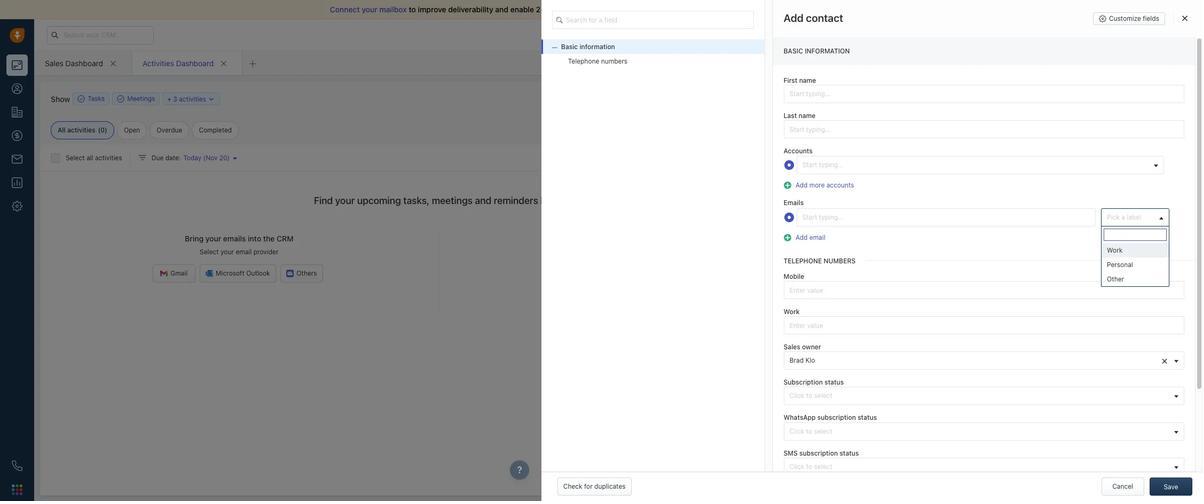 Task type: describe. For each thing, give the bounding box(es) containing it.
basic information link
[[542, 40, 765, 54]]

select for subscription
[[814, 392, 833, 400]]

sales dashboard
[[45, 58, 103, 68]]

add for add email
[[796, 233, 808, 241]]

completed
[[199, 126, 232, 134]]

to for subscription
[[806, 392, 812, 400]]

start
[[803, 161, 817, 169]]

check
[[563, 482, 583, 490]]

add for add link
[[1009, 470, 1021, 478]]

click to select button for sms subscription status
[[784, 458, 1185, 476]]

1 horizontal spatial information
[[805, 47, 850, 55]]

google calendar button
[[979, 149, 1051, 162]]

0
[[101, 126, 105, 134]]

duplicates
[[595, 482, 626, 490]]

the
[[263, 234, 275, 243]]

google calendar
[[995, 151, 1045, 159]]

all activities ( 0 )
[[58, 126, 107, 134]]

click to select for sms
[[790, 462, 833, 470]]

for
[[584, 482, 593, 490]]

0 horizontal spatial (
[[98, 126, 101, 134]]

microsoft teams
[[920, 151, 970, 159]]

gmail button
[[153, 265, 195, 283]]

activities for all
[[95, 154, 122, 162]]

import
[[662, 5, 685, 14]]

video
[[886, 136, 903, 144]]

to right mailbox
[[409, 5, 416, 14]]

klo
[[806, 356, 815, 364]]

start
[[826, 5, 843, 14]]

click for subscription
[[790, 392, 805, 400]]

google
[[995, 151, 1016, 159]]

ends
[[938, 31, 952, 38]]

more
[[810, 181, 825, 189]]

calendar
[[1018, 151, 1045, 159]]

microsoft outlook button
[[200, 265, 276, 283]]

from
[[845, 5, 861, 14]]

1 horizontal spatial basic
[[784, 47, 803, 55]]

0 vertical spatial have
[[798, 5, 815, 14]]

sms subscription status
[[784, 449, 859, 457]]

status for sms subscription status
[[840, 449, 859, 457]]

crm
[[277, 234, 294, 243]]

0 horizontal spatial numbers
[[601, 57, 628, 65]]

emails
[[223, 234, 246, 243]]

in
[[954, 31, 959, 38]]

add
[[784, 12, 804, 24]]

sales owner
[[784, 343, 821, 351]]

accounts
[[784, 147, 813, 155]]

teams
[[950, 151, 970, 159]]

email inside button
[[810, 233, 826, 241]]

label
[[1127, 213, 1141, 221]]

0 horizontal spatial and
[[475, 195, 492, 206]]

office 365
[[1070, 151, 1102, 159]]

sales
[[715, 5, 733, 14]]

telephone numbers link
[[542, 54, 765, 69]]

1 horizontal spatial basic information
[[784, 47, 850, 55]]

contact
[[806, 12, 844, 24]]

your trial ends in 21 days
[[911, 31, 981, 38]]

view activity goals
[[777, 129, 834, 137]]

+ 3 activities link
[[167, 94, 215, 104]]

×
[[1162, 354, 1168, 366]]

sync
[[560, 5, 576, 14]]

find your upcoming tasks, meetings and reminders here.
[[314, 195, 563, 206]]

phone image
[[12, 460, 22, 471]]

21:00
[[861, 310, 878, 318]]

connect for connect your mailbox to improve deliverability and enable 2-way sync of email conversations. import all your sales data so you don't have to start from scratch.
[[330, 5, 360, 14]]

start typing...
[[803, 161, 844, 169]]

subscription for sms
[[800, 449, 838, 457]]

data
[[735, 5, 751, 14]]

search image
[[556, 15, 567, 24]]

Start typing... email field
[[797, 208, 1096, 226]]

down image
[[208, 95, 215, 103]]

microsoft for microsoft teams
[[920, 151, 949, 159]]

conversations.
[[608, 5, 660, 14]]

microsoft teams button
[[904, 149, 976, 162]]

activity
[[793, 129, 816, 137]]

bring
[[185, 234, 204, 243]]

pick
[[1107, 213, 1120, 221]]

of
[[578, 5, 586, 14]]

freshworks switcher image
[[12, 484, 22, 495]]

basic information button
[[552, 43, 615, 51]]

configure
[[999, 83, 1029, 91]]

due date:
[[152, 154, 181, 162]]

) for all activities ( 0 )
[[105, 126, 107, 134]]

into
[[248, 234, 261, 243]]

Work text field
[[784, 316, 1185, 334]]

21
[[960, 31, 967, 38]]

1 vertical spatial activities
[[67, 126, 95, 134]]

click to select button for subscription status
[[784, 387, 1185, 405]]

add meeting button
[[726, 90, 789, 108]]

phone element
[[6, 455, 28, 476]]

your for find your upcoming tasks, meetings and reminders here.
[[335, 195, 355, 206]]

click to select for whatsapp
[[790, 427, 833, 435]]

microsoft for microsoft outlook
[[216, 269, 245, 277]]

owner
[[802, 343, 821, 351]]

plans
[[1026, 30, 1043, 38]]

others button
[[280, 265, 323, 283]]

name for first name
[[799, 76, 816, 84]]

activities dashboard
[[143, 58, 214, 68]]

today ( nov 20 )
[[183, 154, 230, 162]]

customize fields button
[[1093, 12, 1165, 25]]

0 horizontal spatial telephone numbers
[[568, 57, 628, 65]]

whatsapp
[[784, 414, 816, 422]]

add email link
[[793, 233, 826, 241]]

subscription
[[784, 378, 823, 386]]

nov
[[206, 154, 218, 162]]

sales for sales dashboard
[[45, 58, 63, 68]]

0 vertical spatial and
[[495, 5, 509, 14]]

1 horizontal spatial all
[[687, 5, 695, 14]]

brad
[[790, 356, 804, 364]]

your for bring your emails into the crm select your email provider
[[206, 234, 221, 243]]

0 horizontal spatial telephone
[[568, 57, 599, 65]]

explore plans
[[1002, 30, 1043, 38]]

1 horizontal spatial (
[[203, 154, 206, 162]]

subscription for whatsapp
[[818, 414, 856, 422]]

more
[[800, 95, 816, 103]]

subscription status
[[784, 378, 844, 386]]

Search for a field text field
[[552, 11, 754, 29]]

office
[[1070, 151, 1088, 159]]

cancel button
[[1102, 478, 1144, 496]]

meeting
[[759, 95, 783, 103]]

click to select button for whatsapp subscription status
[[784, 422, 1185, 440]]

0 vertical spatial select
[[66, 154, 85, 162]]

personal option
[[1102, 257, 1169, 272]]

add more accounts link
[[793, 181, 854, 189]]

all
[[58, 126, 66, 134]]

brad klo
[[790, 356, 815, 364]]

explore plans link
[[996, 28, 1049, 41]]



Task type: locate. For each thing, give the bounding box(es) containing it.
1 vertical spatial telephone
[[784, 257, 822, 265]]

sales inside dialog
[[784, 343, 801, 351]]

2 vertical spatial status
[[840, 449, 859, 457]]

1 dashboard from the left
[[65, 58, 103, 68]]

1 vertical spatial don't
[[997, 456, 1013, 464]]

dashboard down search your crm... "text box"
[[65, 58, 103, 68]]

add link
[[1009, 470, 1033, 478]]

add down emails
[[796, 233, 808, 241]]

others
[[297, 269, 317, 277]]

save button
[[1150, 478, 1193, 496]]

( right today
[[203, 154, 206, 162]]

1 vertical spatial select
[[200, 248, 219, 256]]

mobile
[[784, 272, 805, 280]]

1 vertical spatial telephone numbers
[[784, 257, 856, 265]]

basic information down add contact
[[784, 47, 850, 55]]

Search your CRM... text field
[[47, 26, 154, 44]]

click down 'subscription'
[[790, 392, 805, 400]]

numbers down basic information dropdown button
[[601, 57, 628, 65]]

click
[[790, 392, 805, 400], [790, 427, 805, 435], [790, 462, 805, 470]]

and right meetings
[[475, 195, 492, 206]]

3 click to select button from the top
[[784, 458, 1185, 476]]

click for sms
[[790, 462, 805, 470]]

click to select button
[[784, 387, 1185, 405], [784, 422, 1185, 440], [784, 458, 1185, 476]]

select inside bring your emails into the crm select your email provider
[[200, 248, 219, 256]]

1 vertical spatial select
[[814, 427, 833, 435]]

0 vertical spatial connect
[[330, 5, 360, 14]]

last
[[784, 112, 797, 120]]

telephone
[[568, 57, 599, 65], [784, 257, 822, 265]]

dialog
[[542, 0, 1203, 501]]

1 vertical spatial all
[[87, 154, 93, 162]]

import all your sales data link
[[662, 5, 753, 14]]

dashboard for sales dashboard
[[65, 58, 103, 68]]

1 vertical spatial numbers
[[824, 257, 856, 265]]

basic up 'first'
[[784, 47, 803, 55]]

1 click to select from the top
[[790, 392, 833, 400]]

2 click to select from the top
[[790, 427, 833, 435]]

information down contact
[[805, 47, 850, 55]]

microsoft inside "button"
[[216, 269, 245, 277]]

dashboard up the + 3 activities button
[[176, 58, 214, 68]]

start typing... button
[[797, 156, 1164, 174]]

) left open
[[105, 126, 107, 134]]

save
[[1164, 483, 1179, 491]]

0 vertical spatial don't
[[778, 5, 796, 14]]

1 horizontal spatial and
[[495, 5, 509, 14]]

+ 3 activities button
[[163, 92, 220, 105]]

click down whatsapp
[[790, 427, 805, 435]]

tasks
[[88, 95, 105, 103]]

activities inside button
[[179, 95, 206, 103]]

telephone numbers down add email
[[784, 257, 856, 265]]

sales for sales owner
[[784, 343, 801, 351]]

customize
[[1109, 14, 1141, 22]]

bring your emails into the crm select your email provider
[[185, 234, 294, 256]]

subscription
[[818, 414, 856, 422], [800, 449, 838, 457]]

2 horizontal spatial email
[[810, 233, 826, 241]]

activities down 0
[[95, 154, 122, 162]]

sales up brad
[[784, 343, 801, 351]]

view activity goals link
[[766, 128, 834, 138]]

upcoming
[[357, 195, 401, 206]]

deliverability
[[448, 5, 493, 14]]

Last name text field
[[784, 120, 1185, 138]]

) for today ( nov 20 )
[[227, 154, 230, 162]]

+ left "3" at the top of page
[[167, 95, 171, 103]]

add for add meeting
[[745, 95, 757, 103]]

pick a label button
[[1101, 208, 1170, 226]]

3
[[173, 95, 177, 103]]

1 horizontal spatial microsoft
[[920, 151, 949, 159]]

1 click to select button from the top
[[784, 387, 1185, 405]]

telephone down basic information dropdown button
[[568, 57, 599, 65]]

0 horizontal spatial information
[[580, 43, 615, 51]]

0 horizontal spatial connect
[[330, 5, 360, 14]]

2 vertical spatial select
[[814, 462, 833, 470]]

1 horizontal spatial +
[[947, 136, 951, 144]]

microsoft left "outlook"
[[216, 269, 245, 277]]

0 horizontal spatial have
[[798, 5, 815, 14]]

meetings
[[432, 195, 473, 206]]

basic information down search image
[[561, 43, 615, 51]]

1 horizontal spatial dashboard
[[176, 58, 214, 68]]

1 horizontal spatial email
[[588, 5, 606, 14]]

don't
[[778, 5, 796, 14], [997, 456, 1013, 464]]

zoom
[[876, 151, 894, 159]]

2 vertical spatial activities
[[95, 154, 122, 162]]

list box
[[1102, 243, 1169, 286]]

1 vertical spatial microsoft
[[216, 269, 245, 277]]

have left start
[[798, 5, 815, 14]]

enable
[[510, 5, 534, 14]]

trial
[[926, 31, 937, 38]]

your
[[362, 5, 378, 14], [697, 5, 713, 14], [335, 195, 355, 206], [206, 234, 221, 243], [221, 248, 234, 256]]

to down whatsapp
[[806, 427, 812, 435]]

2 click to select button from the top
[[784, 422, 1185, 440]]

here.
[[541, 195, 563, 206]]

your down emails
[[221, 248, 234, 256]]

0 vertical spatial numbers
[[601, 57, 628, 65]]

0 vertical spatial activities
[[179, 95, 206, 103]]

way
[[544, 5, 558, 14]]

close image
[[1183, 15, 1188, 21]]

0 horizontal spatial )
[[105, 126, 107, 134]]

2 vertical spatial click to select button
[[784, 458, 1185, 476]]

click down the sms
[[790, 462, 805, 470]]

all right import
[[687, 5, 695, 14]]

1 vertical spatial click to select button
[[784, 422, 1185, 440]]

telephone up mobile
[[784, 257, 822, 265]]

connect for connect video conferencing + calendar
[[858, 136, 885, 144]]

email
[[588, 5, 606, 14], [810, 233, 826, 241], [236, 248, 252, 256]]

tasks,
[[403, 195, 430, 206]]

0 vertical spatial click
[[790, 392, 805, 400]]

1 click from the top
[[790, 392, 805, 400]]

add for add more accounts
[[796, 181, 808, 189]]

365
[[1090, 151, 1102, 159]]

click to select down whatsapp
[[790, 427, 833, 435]]

name right 'first'
[[799, 76, 816, 84]]

first
[[784, 76, 798, 84]]

today
[[183, 154, 201, 162]]

1 horizontal spatial )
[[227, 154, 230, 162]]

activities for 3
[[179, 95, 206, 103]]

1 horizontal spatial telephone
[[784, 257, 822, 265]]

0 vertical spatial )
[[105, 126, 107, 134]]

1 vertical spatial status
[[858, 414, 877, 422]]

information
[[580, 43, 615, 51], [805, 47, 850, 55]]

work
[[1107, 246, 1123, 254], [784, 308, 800, 316]]

select down subscription status
[[814, 392, 833, 400]]

dialog containing add contact
[[542, 0, 1203, 501]]

1 horizontal spatial numbers
[[824, 257, 856, 265]]

open
[[124, 126, 140, 134]]

click to select
[[790, 392, 833, 400], [790, 427, 833, 435], [790, 462, 833, 470]]

your right bring
[[206, 234, 221, 243]]

link
[[1023, 470, 1033, 478]]

3 click to select from the top
[[790, 462, 833, 470]]

0 vertical spatial all
[[687, 5, 695, 14]]

(
[[98, 126, 101, 134], [203, 154, 206, 162]]

2 vertical spatial click to select
[[790, 462, 833, 470]]

First name text field
[[784, 85, 1185, 103]]

1 vertical spatial sales
[[784, 343, 801, 351]]

0 horizontal spatial microsoft
[[216, 269, 245, 277]]

to down subscription status
[[806, 392, 812, 400]]

1 vertical spatial name
[[799, 112, 816, 120]]

have up add link
[[1015, 456, 1029, 464]]

add more accounts
[[796, 181, 854, 189]]

0 vertical spatial select
[[814, 392, 833, 400]]

office 365 button
[[1054, 149, 1108, 162]]

0 vertical spatial sales
[[45, 58, 63, 68]]

sales up show
[[45, 58, 63, 68]]

dashboard for activities dashboard
[[176, 58, 214, 68]]

typing...
[[819, 161, 844, 169]]

2 vertical spatial click
[[790, 462, 805, 470]]

select all activities
[[66, 154, 122, 162]]

0 vertical spatial click to select
[[790, 392, 833, 400]]

configure widgets
[[999, 83, 1054, 91]]

goals
[[818, 129, 834, 137]]

1 vertical spatial (
[[203, 154, 206, 162]]

email image
[[1098, 30, 1105, 39]]

connect video conferencing + calendar
[[858, 136, 980, 144]]

1 vertical spatial connect
[[858, 136, 885, 144]]

work down mobile
[[784, 308, 800, 316]]

basic information inside 'basic information' link
[[561, 43, 615, 51]]

microsoft down conferencing
[[920, 151, 949, 159]]

your for connect your mailbox to improve deliverability and enable 2-way sync of email conversations. import all your sales data so you don't have to start from scratch.
[[362, 5, 378, 14]]

email inside bring your emails into the crm select your email provider
[[236, 248, 252, 256]]

( up select all activities
[[98, 126, 101, 134]]

select down sms subscription status
[[814, 462, 833, 470]]

None search field
[[552, 11, 754, 29], [1104, 228, 1167, 241], [552, 11, 754, 29], [1104, 228, 1167, 241]]

1 vertical spatial +
[[947, 136, 951, 144]]

to down sms subscription status
[[806, 462, 812, 470]]

and left enable
[[495, 5, 509, 14]]

list box containing work
[[1102, 243, 1169, 286]]

2 dashboard from the left
[[176, 58, 214, 68]]

more button
[[792, 90, 834, 108], [792, 90, 834, 108]]

find
[[314, 195, 333, 206]]

0 horizontal spatial basic
[[561, 43, 578, 51]]

1 horizontal spatial sales
[[784, 343, 801, 351]]

0 vertical spatial work
[[1107, 246, 1123, 254]]

Mobile text field
[[784, 281, 1185, 299]]

information down "connect your mailbox to improve deliverability and enable 2-way sync of email conversations. import all your sales data so you don't have to start from scratch."
[[580, 43, 615, 51]]

name for last name
[[799, 112, 816, 120]]

subscription right whatsapp
[[818, 414, 856, 422]]

work up personal
[[1107, 246, 1123, 254]]

select down bring
[[200, 248, 219, 256]]

3 select from the top
[[814, 462, 833, 470]]

0 horizontal spatial all
[[87, 154, 93, 162]]

basic down search image
[[561, 43, 578, 51]]

subscription right the sms
[[800, 449, 838, 457]]

fields
[[1143, 14, 1160, 22]]

3 click from the top
[[790, 462, 805, 470]]

you
[[984, 456, 995, 464]]

numbers down add email
[[824, 257, 856, 265]]

0 vertical spatial telephone
[[568, 57, 599, 65]]

connect your mailbox link
[[330, 5, 409, 14]]

telephone numbers down basic information dropdown button
[[568, 57, 628, 65]]

click to select down subscription status
[[790, 392, 833, 400]]

work inside dialog
[[784, 308, 800, 316]]

activities right "3" at the top of page
[[179, 95, 206, 103]]

work option
[[1102, 243, 1169, 257]]

+ inside "+ 3 activities" link
[[167, 95, 171, 103]]

links.
[[1043, 456, 1059, 464]]

0 horizontal spatial sales
[[45, 58, 63, 68]]

0 vertical spatial subscription
[[818, 414, 856, 422]]

0 vertical spatial name
[[799, 76, 816, 84]]

add left link
[[1009, 470, 1021, 478]]

1 horizontal spatial telephone numbers
[[784, 257, 856, 265]]

0 horizontal spatial select
[[66, 154, 85, 162]]

connect left mailbox
[[330, 5, 360, 14]]

1 select from the top
[[814, 392, 833, 400]]

0 horizontal spatial basic information
[[561, 43, 615, 51]]

status for whatsapp subscription status
[[858, 414, 877, 422]]

0 horizontal spatial work
[[784, 308, 800, 316]]

1 vertical spatial and
[[475, 195, 492, 206]]

cancel
[[1113, 482, 1133, 490]]

0 horizontal spatial email
[[236, 248, 252, 256]]

0 vertical spatial (
[[98, 126, 101, 134]]

1 horizontal spatial select
[[200, 248, 219, 256]]

1 vertical spatial )
[[227, 154, 230, 162]]

widgets
[[1030, 83, 1054, 91]]

sms
[[784, 449, 798, 457]]

1 horizontal spatial don't
[[997, 456, 1013, 464]]

1 vertical spatial click to select
[[790, 427, 833, 435]]

1 horizontal spatial have
[[1015, 456, 1029, 464]]

0 vertical spatial microsoft
[[920, 151, 949, 159]]

all down all activities ( 0 )
[[87, 154, 93, 162]]

0 horizontal spatial dashboard
[[65, 58, 103, 68]]

2 vertical spatial email
[[236, 248, 252, 256]]

0 horizontal spatial don't
[[778, 5, 796, 14]]

add meeting
[[745, 95, 783, 103]]

all
[[687, 5, 695, 14], [87, 154, 93, 162]]

last name
[[784, 112, 816, 120]]

your right find
[[335, 195, 355, 206]]

1 vertical spatial subscription
[[800, 449, 838, 457]]

2 click from the top
[[790, 427, 805, 435]]

scratch.
[[863, 5, 892, 14]]

to for whatsapp
[[806, 427, 812, 435]]

connect up zoom 'button'
[[858, 136, 885, 144]]

emails
[[784, 199, 804, 207]]

activities right all
[[67, 126, 95, 134]]

conferencing
[[905, 136, 946, 144]]

date:
[[165, 154, 181, 162]]

name right last
[[799, 112, 816, 120]]

0 vertical spatial email
[[588, 5, 606, 14]]

click to select for subscription
[[790, 392, 833, 400]]

basic information
[[561, 43, 615, 51], [784, 47, 850, 55]]

add more accounts button
[[784, 180, 858, 190]]

other option
[[1102, 272, 1169, 286]]

1 vertical spatial email
[[810, 233, 826, 241]]

you don't have any links.
[[984, 456, 1059, 464]]

numbers
[[601, 57, 628, 65], [824, 257, 856, 265]]

1 vertical spatial work
[[784, 308, 800, 316]]

select down 'whatsapp subscription status'
[[814, 427, 833, 435]]

0 vertical spatial telephone numbers
[[568, 57, 628, 65]]

click for whatsapp
[[790, 427, 805, 435]]

select for whatsapp
[[814, 427, 833, 435]]

1 vertical spatial have
[[1015, 456, 1029, 464]]

add left more
[[796, 181, 808, 189]]

2 select from the top
[[814, 427, 833, 435]]

0 vertical spatial status
[[825, 378, 844, 386]]

mailbox
[[380, 5, 407, 14]]

select down all activities ( 0 )
[[66, 154, 85, 162]]

1 horizontal spatial connect
[[858, 136, 885, 144]]

add email
[[796, 233, 826, 241]]

select for sms
[[814, 462, 833, 470]]

+ up microsoft teams
[[947, 136, 951, 144]]

click to select down sms subscription status
[[790, 462, 833, 470]]

to for sms
[[806, 462, 812, 470]]

0 vertical spatial +
[[167, 95, 171, 103]]

) right the nov
[[227, 154, 230, 162]]

microsoft inside button
[[920, 151, 949, 159]]

telephone numbers
[[568, 57, 628, 65], [784, 257, 856, 265]]

accounts
[[827, 181, 854, 189]]

work inside option
[[1107, 246, 1123, 254]]

to left start
[[817, 5, 824, 14]]

1 vertical spatial click
[[790, 427, 805, 435]]

add link link
[[1009, 469, 1033, 481]]

check for duplicates
[[563, 482, 626, 490]]

your left sales
[[697, 5, 713, 14]]

0 horizontal spatial +
[[167, 95, 171, 103]]

explore
[[1002, 30, 1025, 38]]

1 horizontal spatial work
[[1107, 246, 1123, 254]]

outlook
[[246, 269, 270, 277]]

your left mailbox
[[362, 5, 378, 14]]

add left meeting
[[745, 95, 757, 103]]

0 vertical spatial click to select button
[[784, 387, 1185, 405]]



Task type: vqa. For each thing, say whether or not it's contained in the screenshot.
TELEPHONE NUMBERS
yes



